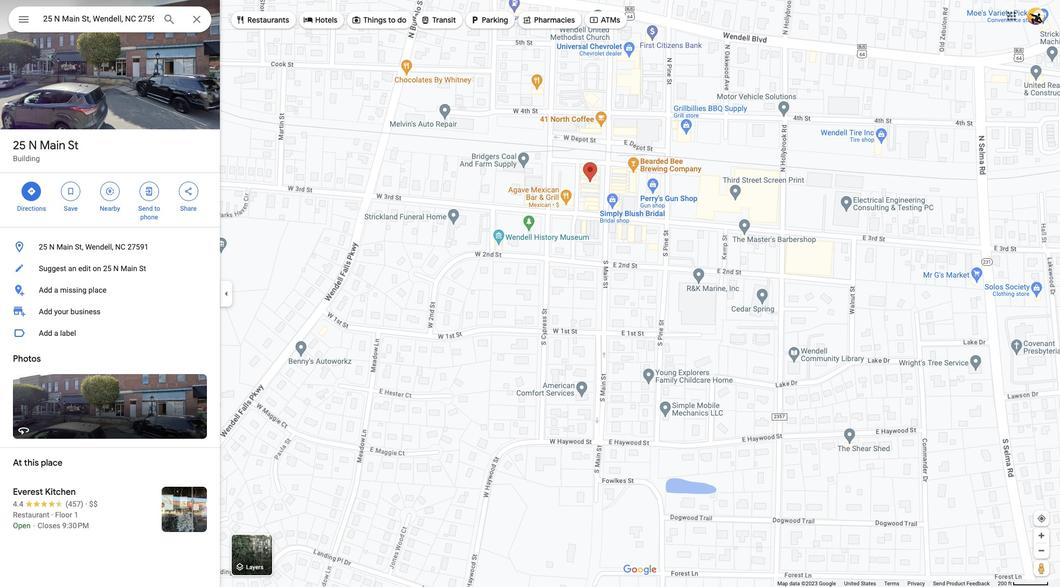Task type: locate. For each thing, give the bounding box(es) containing it.
share
[[180, 205, 197, 212]]

st up 
[[68, 138, 79, 153]]

0 vertical spatial a
[[54, 286, 58, 294]]

1 horizontal spatial place
[[88, 286, 107, 294]]

0 vertical spatial add
[[39, 286, 52, 294]]

1 vertical spatial to
[[154, 205, 160, 212]]

0 horizontal spatial n
[[29, 138, 37, 153]]

a inside add a label button
[[54, 329, 58, 338]]

1 vertical spatial st
[[139, 264, 146, 273]]

1 horizontal spatial send
[[934, 581, 946, 587]]

 button
[[9, 6, 39, 35]]

0 horizontal spatial st
[[68, 138, 79, 153]]

0 horizontal spatial 25
[[13, 138, 26, 153]]

0 horizontal spatial to
[[154, 205, 160, 212]]

1 horizontal spatial 25
[[39, 243, 47, 251]]

25
[[13, 138, 26, 153], [39, 243, 47, 251], [103, 264, 112, 273]]

None field
[[43, 12, 154, 25]]

send up phone
[[138, 205, 153, 212]]

send left product
[[934, 581, 946, 587]]

25 up building
[[13, 138, 26, 153]]

privacy button
[[908, 580, 925, 587]]

to inside  things to do
[[388, 15, 396, 25]]

0 horizontal spatial ·
[[51, 511, 53, 519]]

suggest
[[39, 264, 66, 273]]

label
[[60, 329, 76, 338]]

 things to do
[[352, 14, 407, 26]]

1 vertical spatial send
[[934, 581, 946, 587]]

main down nc
[[121, 264, 137, 273]]

0 vertical spatial send
[[138, 205, 153, 212]]

open
[[13, 521, 31, 530]]


[[236, 14, 245, 26]]

place down on on the left top of page
[[88, 286, 107, 294]]

4.4 stars 457 reviews image
[[13, 499, 83, 510]]

1 horizontal spatial ·
[[85, 500, 87, 509]]

2 vertical spatial n
[[113, 264, 119, 273]]

send for send to phone
[[138, 205, 153, 212]]

a left missing
[[54, 286, 58, 294]]

show your location image
[[1038, 514, 1047, 524]]

25 inside 25 n main st building
[[13, 138, 26, 153]]

add your business link
[[0, 301, 220, 322]]

1 vertical spatial a
[[54, 329, 58, 338]]

1 vertical spatial ·
[[51, 511, 53, 519]]

add
[[39, 286, 52, 294], [39, 307, 52, 316], [39, 329, 52, 338]]

footer containing map data ©2023 google
[[778, 580, 998, 587]]

2 add from the top
[[39, 307, 52, 316]]

1 vertical spatial place
[[41, 458, 62, 469]]

feedback
[[967, 581, 990, 587]]

send product feedback button
[[934, 580, 990, 587]]

an
[[68, 264, 76, 273]]

1 vertical spatial n
[[49, 243, 55, 251]]

place
[[88, 286, 107, 294], [41, 458, 62, 469]]

1 vertical spatial add
[[39, 307, 52, 316]]

0 vertical spatial st
[[68, 138, 79, 153]]

n up building
[[29, 138, 37, 153]]

1 add from the top
[[39, 286, 52, 294]]

st down 27591
[[139, 264, 146, 273]]

3 add from the top
[[39, 329, 52, 338]]

1
[[74, 511, 78, 519]]

business
[[71, 307, 101, 316]]

send
[[138, 205, 153, 212], [934, 581, 946, 587]]

at this place
[[13, 458, 62, 469]]

place right this
[[41, 458, 62, 469]]

footer inside google maps element
[[778, 580, 998, 587]]

send for send product feedback
[[934, 581, 946, 587]]

main for st
[[40, 138, 66, 153]]

2 vertical spatial add
[[39, 329, 52, 338]]

everest
[[13, 487, 43, 498]]

send inside send to phone
[[138, 205, 153, 212]]

building
[[13, 154, 40, 163]]

· left price: moderate icon
[[85, 500, 87, 509]]

restaurant · floor 1 open ⋅ closes 9:30 pm
[[13, 511, 89, 530]]

1 a from the top
[[54, 286, 58, 294]]

google maps element
[[0, 0, 1061, 587]]

1 horizontal spatial n
[[49, 243, 55, 251]]

n right on on the left top of page
[[113, 264, 119, 273]]

1 vertical spatial 25
[[39, 243, 47, 251]]


[[144, 186, 154, 197]]

st
[[68, 138, 79, 153], [139, 264, 146, 273]]

things
[[364, 15, 387, 25]]

add inside button
[[39, 286, 52, 294]]

2 a from the top
[[54, 329, 58, 338]]

layers
[[246, 564, 264, 571]]

save
[[64, 205, 78, 212]]

0 vertical spatial 25
[[13, 138, 26, 153]]

0 horizontal spatial place
[[41, 458, 62, 469]]

n inside 25 n main st building
[[29, 138, 37, 153]]

suggest an edit on 25 n main st button
[[0, 258, 220, 279]]

footer
[[778, 580, 998, 587]]

0 vertical spatial place
[[88, 286, 107, 294]]

· $$
[[85, 500, 98, 509]]

main left st,
[[56, 243, 73, 251]]

25 up the suggest
[[39, 243, 47, 251]]

st inside 25 n main st building
[[68, 138, 79, 153]]

add your business
[[39, 307, 101, 316]]

add left label
[[39, 329, 52, 338]]

add left your at bottom left
[[39, 307, 52, 316]]

2 horizontal spatial 25
[[103, 264, 112, 273]]

none field inside 25 n main st, wendell, nc 27591 field
[[43, 12, 154, 25]]

to left do
[[388, 15, 396, 25]]

google
[[820, 581, 837, 587]]

st,
[[75, 243, 83, 251]]

0 vertical spatial ·
[[85, 500, 87, 509]]

to
[[388, 15, 396, 25], [154, 205, 160, 212]]

missing
[[60, 286, 87, 294]]

0 vertical spatial main
[[40, 138, 66, 153]]

0 vertical spatial to
[[388, 15, 396, 25]]

zoom in image
[[1038, 532, 1046, 540]]

· up closes at bottom
[[51, 511, 53, 519]]


[[184, 186, 193, 197]]

1 horizontal spatial to
[[388, 15, 396, 25]]

add down the suggest
[[39, 286, 52, 294]]

to up phone
[[154, 205, 160, 212]]

add inside button
[[39, 329, 52, 338]]

send inside button
[[934, 581, 946, 587]]

200 ft
[[998, 581, 1013, 587]]

1 horizontal spatial st
[[139, 264, 146, 273]]

⋅
[[32, 521, 36, 530]]

25 right on on the left top of page
[[103, 264, 112, 273]]

9:30 pm
[[62, 521, 89, 530]]

united
[[845, 581, 860, 587]]


[[523, 14, 532, 26]]

1 vertical spatial main
[[56, 243, 73, 251]]

states
[[861, 581, 877, 587]]

restaurant
[[13, 511, 49, 519]]

·
[[85, 500, 87, 509], [51, 511, 53, 519]]

main inside 25 n main st building
[[40, 138, 66, 153]]

terms button
[[885, 580, 900, 587]]

main up building
[[40, 138, 66, 153]]

n up the suggest
[[49, 243, 55, 251]]

add for add a label
[[39, 329, 52, 338]]

n
[[29, 138, 37, 153], [49, 243, 55, 251], [113, 264, 119, 273]]

0 vertical spatial n
[[29, 138, 37, 153]]

a left label
[[54, 329, 58, 338]]

main
[[40, 138, 66, 153], [56, 243, 73, 251], [121, 264, 137, 273]]

a inside add a missing place button
[[54, 286, 58, 294]]

2 vertical spatial main
[[121, 264, 137, 273]]

nc
[[115, 243, 126, 251]]

0 horizontal spatial send
[[138, 205, 153, 212]]

a for missing
[[54, 286, 58, 294]]

27591
[[127, 243, 149, 251]]

25 for st
[[13, 138, 26, 153]]


[[27, 186, 36, 197]]



Task type: describe. For each thing, give the bounding box(es) containing it.
floor
[[55, 511, 72, 519]]

wendell,
[[85, 243, 113, 251]]

add a label button
[[0, 322, 220, 344]]

to inside send to phone
[[154, 205, 160, 212]]

©2023
[[802, 581, 818, 587]]

united states
[[845, 581, 877, 587]]

 restaurants
[[236, 14, 289, 26]]

add for add your business
[[39, 307, 52, 316]]

send to phone
[[138, 205, 160, 221]]

nearby
[[100, 205, 120, 212]]

2 vertical spatial 25
[[103, 264, 112, 273]]

show street view coverage image
[[1034, 560, 1050, 576]]

your
[[54, 307, 69, 316]]

on
[[93, 264, 101, 273]]

kitchen
[[45, 487, 76, 498]]

google account: ben nelson  
(ben.nelson1980@gmail.com) image
[[1028, 7, 1045, 25]]

map
[[778, 581, 789, 587]]


[[589, 14, 599, 26]]

closes
[[38, 521, 60, 530]]

terms
[[885, 581, 900, 587]]

do
[[398, 15, 407, 25]]

(457)
[[65, 500, 83, 509]]

25 n main st building
[[13, 138, 79, 163]]

· inside restaurant · floor 1 open ⋅ closes 9:30 pm
[[51, 511, 53, 519]]

n for st,
[[49, 243, 55, 251]]

atms
[[601, 15, 621, 25]]


[[470, 14, 480, 26]]

 parking
[[470, 14, 509, 26]]

zoom out image
[[1038, 547, 1046, 555]]

hotels
[[315, 15, 338, 25]]

st inside button
[[139, 264, 146, 273]]


[[17, 12, 30, 27]]

main for st,
[[56, 243, 73, 251]]

25 n main st main content
[[0, 0, 220, 587]]

2 horizontal spatial n
[[113, 264, 119, 273]]

add a label
[[39, 329, 76, 338]]

parking
[[482, 15, 509, 25]]

privacy
[[908, 581, 925, 587]]

map data ©2023 google
[[778, 581, 837, 587]]

 pharmacies
[[523, 14, 575, 26]]

united states button
[[845, 580, 877, 587]]

n for st
[[29, 138, 37, 153]]

 search field
[[9, 6, 211, 35]]


[[352, 14, 361, 26]]

edit
[[78, 264, 91, 273]]

25 for st,
[[39, 243, 47, 251]]

data
[[790, 581, 801, 587]]

25 n main st, wendell, nc 27591
[[39, 243, 149, 251]]

collapse side panel image
[[221, 288, 232, 300]]

25 N Main St, Wendell, NC 27591 field
[[9, 6, 211, 32]]


[[303, 14, 313, 26]]

add a missing place button
[[0, 279, 220, 301]]

200 ft button
[[998, 581, 1049, 587]]

product
[[947, 581, 966, 587]]

a for label
[[54, 329, 58, 338]]

place inside add a missing place button
[[88, 286, 107, 294]]


[[105, 186, 115, 197]]

everest kitchen
[[13, 487, 76, 498]]

add a missing place
[[39, 286, 107, 294]]

at
[[13, 458, 22, 469]]

25 n main st, wendell, nc 27591 button
[[0, 236, 220, 258]]

photos
[[13, 354, 41, 365]]

transit
[[433, 15, 456, 25]]

pharmacies
[[534, 15, 575, 25]]

price: moderate image
[[89, 500, 98, 509]]

suggest an edit on 25 n main st
[[39, 264, 146, 273]]

directions
[[17, 205, 46, 212]]

 hotels
[[303, 14, 338, 26]]

ft
[[1009, 581, 1013, 587]]

200
[[998, 581, 1008, 587]]

this
[[24, 458, 39, 469]]

4.4
[[13, 500, 23, 509]]


[[421, 14, 431, 26]]

restaurants
[[248, 15, 289, 25]]

phone
[[140, 214, 158, 221]]

$$
[[89, 500, 98, 509]]

actions for 25 n main st region
[[0, 173, 220, 227]]

 atms
[[589, 14, 621, 26]]

 transit
[[421, 14, 456, 26]]


[[66, 186, 76, 197]]

add for add a missing place
[[39, 286, 52, 294]]

send product feedback
[[934, 581, 990, 587]]



Task type: vqa. For each thing, say whether or not it's contained in the screenshot.


